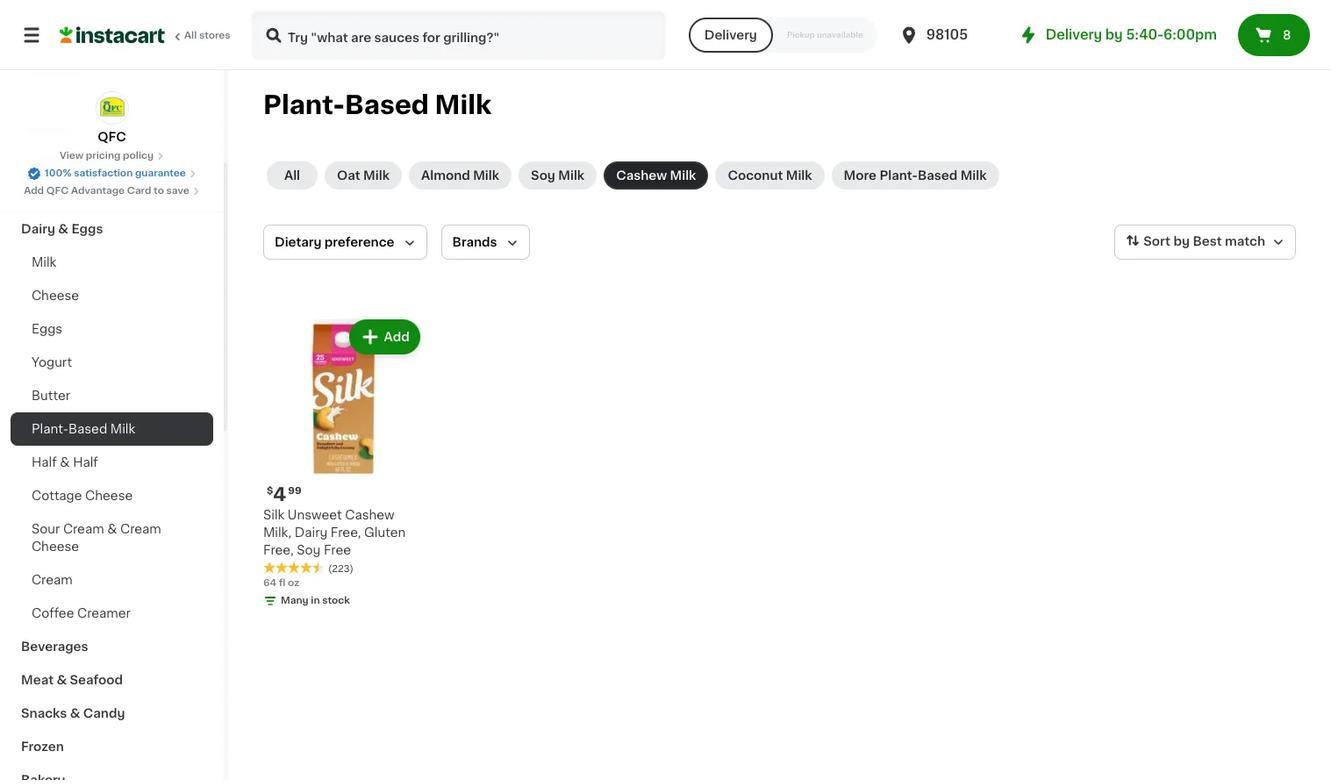 Task type: describe. For each thing, give the bounding box(es) containing it.
0 horizontal spatial free,
[[263, 544, 294, 556]]

(223)
[[328, 564, 354, 574]]

product group
[[263, 316, 424, 612]]

add for add
[[384, 331, 410, 343]]

more plant-based milk
[[844, 169, 987, 182]]

many
[[281, 596, 309, 605]]

0 vertical spatial based
[[345, 92, 429, 118]]

64 fl oz
[[263, 578, 299, 588]]

snacks
[[21, 707, 67, 720]]

delivery for delivery by 5:40-6:00pm
[[1046, 28, 1103, 41]]

service type group
[[689, 18, 877, 53]]

soy milk
[[531, 169, 585, 182]]

produce
[[21, 190, 75, 202]]

add for add qfc advantage card to save
[[24, 186, 44, 196]]

2 half from the left
[[73, 456, 98, 469]]

soy inside silk unsweet cashew milk, dairy free, gluten free, soy free
[[297, 544, 321, 556]]

creamer
[[77, 607, 131, 620]]

best match
[[1193, 235, 1266, 248]]

& for eggs
[[58, 223, 68, 235]]

card
[[127, 186, 151, 196]]

coconut milk link
[[716, 161, 825, 190]]

half & half
[[32, 456, 98, 469]]

frozen link
[[11, 730, 213, 764]]

98105
[[926, 28, 968, 41]]

cottage cheese link
[[11, 479, 213, 513]]

sort
[[1144, 235, 1171, 248]]

100% satisfaction guarantee button
[[27, 163, 196, 181]]

cheese link
[[11, 279, 213, 312]]

98105 button
[[898, 11, 1004, 60]]

silk
[[263, 509, 285, 521]]

cashew inside silk unsweet cashew milk, dairy free, gluten free, soy free
[[345, 509, 395, 521]]

coconut
[[728, 169, 783, 182]]

1 vertical spatial plant-based milk
[[32, 423, 135, 435]]

free
[[324, 544, 351, 556]]

1 horizontal spatial soy
[[531, 169, 555, 182]]

produce link
[[11, 179, 213, 212]]

& for candy
[[70, 707, 80, 720]]

delivery button
[[689, 18, 773, 53]]

stores
[[199, 31, 231, 40]]

0 horizontal spatial eggs
[[32, 323, 62, 335]]

eggs link
[[11, 312, 213, 346]]

yogurt link
[[11, 346, 213, 379]]

all link
[[267, 161, 318, 190]]

Search field
[[253, 12, 664, 58]]

add button
[[351, 321, 418, 353]]

coconut milk
[[728, 169, 812, 182]]

8
[[1283, 29, 1291, 41]]

candy
[[83, 707, 125, 720]]

beverages
[[21, 641, 88, 653]]

cheese inside sour cream & cream cheese
[[32, 541, 79, 553]]

all for all stores
[[184, 31, 197, 40]]

view pricing policy link
[[60, 149, 164, 163]]

fl
[[279, 578, 286, 588]]

all for all
[[284, 169, 300, 182]]

advantage
[[71, 186, 125, 196]]

meat & seafood
[[21, 674, 123, 686]]

satisfaction
[[74, 169, 133, 178]]

cream link
[[11, 563, 213, 597]]

silk unsweet cashew milk, dairy free, gluten free, soy free
[[263, 509, 406, 556]]

1 horizontal spatial free,
[[331, 526, 361, 539]]

1 vertical spatial cheese
[[85, 490, 133, 502]]

delivery for delivery
[[705, 29, 757, 41]]

2 vertical spatial plant-
[[32, 423, 68, 435]]

snacks & candy
[[21, 707, 125, 720]]

all stores link
[[60, 11, 232, 60]]

add qfc advantage card to save
[[24, 186, 189, 196]]

frozen
[[21, 741, 64, 753]]

$
[[267, 486, 273, 496]]

0 vertical spatial cheese
[[32, 290, 79, 302]]

in
[[311, 596, 320, 605]]

0 vertical spatial plant-
[[263, 92, 345, 118]]

dietary
[[275, 236, 322, 248]]

almond
[[421, 169, 470, 182]]

match
[[1225, 235, 1266, 248]]

save
[[166, 186, 189, 196]]

guarantee
[[135, 169, 186, 178]]

meat
[[21, 674, 54, 686]]

2 horizontal spatial plant-
[[880, 169, 918, 182]]

view
[[60, 151, 83, 161]]

5:40-
[[1126, 28, 1164, 41]]

by for delivery
[[1106, 28, 1123, 41]]

pricing
[[86, 151, 121, 161]]

dietary preference
[[275, 236, 395, 248]]

sour cream & cream cheese link
[[11, 513, 213, 563]]

coffee creamer link
[[11, 597, 213, 630]]

view pricing policy
[[60, 151, 154, 161]]

& inside sour cream & cream cheese
[[107, 523, 117, 535]]

0 vertical spatial qfc
[[98, 131, 126, 143]]

meat & seafood link
[[11, 663, 213, 697]]

coffee creamer
[[32, 607, 131, 620]]



Task type: vqa. For each thing, say whether or not it's contained in the screenshot.
choice
no



Task type: locate. For each thing, give the bounding box(es) containing it.
cashew up gluten
[[345, 509, 395, 521]]

delivery by 5:40-6:00pm link
[[1018, 25, 1217, 46]]

stock
[[322, 596, 350, 605]]

more plant-based milk link
[[832, 161, 999, 190]]

dairy
[[21, 223, 55, 235], [295, 526, 328, 539]]

1 horizontal spatial add
[[384, 331, 410, 343]]

$ 4 99
[[267, 485, 302, 504]]

free, up free
[[331, 526, 361, 539]]

64
[[263, 578, 277, 588]]

0 vertical spatial eggs
[[71, 223, 103, 235]]

soy left free
[[297, 544, 321, 556]]

seafood
[[70, 674, 123, 686]]

qfc up the view pricing policy link
[[98, 131, 126, 143]]

1 vertical spatial dairy
[[295, 526, 328, 539]]

based right more
[[918, 169, 958, 182]]

99
[[288, 486, 302, 496]]

1 vertical spatial based
[[918, 169, 958, 182]]

8 button
[[1238, 14, 1310, 56]]

eggs down advantage
[[71, 223, 103, 235]]

qfc logo image
[[95, 91, 129, 125]]

all left oat
[[284, 169, 300, 182]]

0 vertical spatial all
[[184, 31, 197, 40]]

many in stock
[[281, 596, 350, 605]]

plant- up all link
[[263, 92, 345, 118]]

cheese down half & half 'link'
[[85, 490, 133, 502]]

0 vertical spatial free,
[[331, 526, 361, 539]]

thanksgiving link
[[11, 146, 213, 179]]

& up cottage in the bottom left of the page
[[60, 456, 70, 469]]

& inside 'link'
[[60, 456, 70, 469]]

0 horizontal spatial dairy
[[21, 223, 55, 235]]

Best match Sort by field
[[1115, 225, 1296, 260]]

1 horizontal spatial delivery
[[1046, 28, 1103, 41]]

by for sort
[[1174, 235, 1190, 248]]

1 horizontal spatial eggs
[[71, 223, 103, 235]]

0 horizontal spatial plant-
[[32, 423, 68, 435]]

butter
[[32, 390, 70, 402]]

oat
[[337, 169, 360, 182]]

1 horizontal spatial cashew
[[616, 169, 667, 182]]

0 horizontal spatial soy
[[297, 544, 321, 556]]

& left 'candy'
[[70, 707, 80, 720]]

qfc
[[98, 131, 126, 143], [46, 186, 69, 196]]

1 vertical spatial cashew
[[345, 509, 395, 521]]

brands button
[[441, 225, 530, 260]]

plant- right more
[[880, 169, 918, 182]]

sour
[[32, 523, 60, 535]]

2 horizontal spatial based
[[918, 169, 958, 182]]

cashew right soy milk
[[616, 169, 667, 182]]

dairy inside silk unsweet cashew milk, dairy free, gluten free, soy free
[[295, 526, 328, 539]]

delivery
[[1046, 28, 1103, 41], [705, 29, 757, 41]]

cream down 'cottage cheese' in the bottom left of the page
[[63, 523, 104, 535]]

1 vertical spatial plant-
[[880, 169, 918, 182]]

based up oat milk link
[[345, 92, 429, 118]]

plant-
[[263, 92, 345, 118], [880, 169, 918, 182], [32, 423, 68, 435]]

based up half & half
[[68, 423, 107, 435]]

cream down cottage cheese link on the bottom left of page
[[120, 523, 161, 535]]

0 vertical spatial dairy
[[21, 223, 55, 235]]

cottage
[[32, 490, 82, 502]]

thanksgiving
[[21, 156, 105, 169]]

milk link
[[11, 246, 213, 279]]

recipes link
[[11, 112, 213, 146]]

soy right almond milk on the left of the page
[[531, 169, 555, 182]]

dietary preference button
[[263, 225, 427, 260]]

dairy & eggs link
[[11, 212, 213, 246]]

2 vertical spatial cheese
[[32, 541, 79, 553]]

by right sort
[[1174, 235, 1190, 248]]

0 vertical spatial soy
[[531, 169, 555, 182]]

by
[[1106, 28, 1123, 41], [1174, 235, 1190, 248]]

1 vertical spatial free,
[[263, 544, 294, 556]]

cream
[[63, 523, 104, 535], [120, 523, 161, 535], [32, 574, 73, 586]]

1 vertical spatial qfc
[[46, 186, 69, 196]]

plant-based milk link
[[11, 412, 213, 446]]

1 horizontal spatial half
[[73, 456, 98, 469]]

unsweet
[[288, 509, 342, 521]]

&
[[58, 223, 68, 235], [60, 456, 70, 469], [107, 523, 117, 535], [57, 674, 67, 686], [70, 707, 80, 720]]

oat milk
[[337, 169, 390, 182]]

by inside field
[[1174, 235, 1190, 248]]

100%
[[45, 169, 72, 178]]

cheese up eggs link
[[32, 290, 79, 302]]

1 horizontal spatial plant-based milk
[[263, 92, 492, 118]]

0 horizontal spatial qfc
[[46, 186, 69, 196]]

milk
[[435, 92, 492, 118], [363, 169, 390, 182], [473, 169, 499, 182], [558, 169, 585, 182], [670, 169, 696, 182], [786, 169, 812, 182], [961, 169, 987, 182], [32, 256, 56, 269], [110, 423, 135, 435]]

eggs
[[71, 223, 103, 235], [32, 323, 62, 335]]

1 vertical spatial eggs
[[32, 323, 62, 335]]

more
[[844, 169, 877, 182]]

all
[[184, 31, 197, 40], [284, 169, 300, 182]]

1 vertical spatial add
[[384, 331, 410, 343]]

qfc link
[[95, 91, 129, 146]]

1 half from the left
[[32, 456, 57, 469]]

half up cottage in the bottom left of the page
[[32, 456, 57, 469]]

add inside add qfc advantage card to save link
[[24, 186, 44, 196]]

1 vertical spatial by
[[1174, 235, 1190, 248]]

★★★★★
[[263, 561, 325, 574], [263, 561, 325, 574]]

eggs up yogurt
[[32, 323, 62, 335]]

cottage cheese
[[32, 490, 133, 502]]

cheese down sour at the left of the page
[[32, 541, 79, 553]]

snacks & candy link
[[11, 697, 213, 730]]

policy
[[123, 151, 154, 161]]

1 horizontal spatial by
[[1174, 235, 1190, 248]]

0 horizontal spatial all
[[184, 31, 197, 40]]

1 horizontal spatial all
[[284, 169, 300, 182]]

coffee
[[32, 607, 74, 620]]

0 vertical spatial by
[[1106, 28, 1123, 41]]

cashew milk
[[616, 169, 696, 182]]

0 horizontal spatial half
[[32, 456, 57, 469]]

by left 5:40-
[[1106, 28, 1123, 41]]

0 horizontal spatial by
[[1106, 28, 1123, 41]]

delivery inside button
[[705, 29, 757, 41]]

dairy down unsweet
[[295, 526, 328, 539]]

half up 'cottage cheese' in the bottom left of the page
[[73, 456, 98, 469]]

0 vertical spatial cashew
[[616, 169, 667, 182]]

& down cottage cheese link on the bottom left of page
[[107, 523, 117, 535]]

plant-based milk up oat milk link
[[263, 92, 492, 118]]

yogurt
[[32, 356, 72, 369]]

& right "meat"
[[57, 674, 67, 686]]

best
[[1193, 235, 1222, 248]]

1 horizontal spatial dairy
[[295, 526, 328, 539]]

lists
[[49, 61, 79, 73]]

half & half link
[[11, 446, 213, 479]]

preference
[[325, 236, 395, 248]]

100% satisfaction guarantee
[[45, 169, 186, 178]]

4
[[273, 485, 286, 504]]

all left stores
[[184, 31, 197, 40]]

0 vertical spatial plant-based milk
[[263, 92, 492, 118]]

milk,
[[263, 526, 292, 539]]

add qfc advantage card to save link
[[24, 184, 200, 198]]

beverages link
[[11, 630, 213, 663]]

add inside add button
[[384, 331, 410, 343]]

0 horizontal spatial add
[[24, 186, 44, 196]]

cream up coffee
[[32, 574, 73, 586]]

free, down milk,
[[263, 544, 294, 556]]

add
[[24, 186, 44, 196], [384, 331, 410, 343]]

butter link
[[11, 379, 213, 412]]

plant-based milk up half & half
[[32, 423, 135, 435]]

cashew milk link
[[604, 161, 709, 190]]

1 horizontal spatial plant-
[[263, 92, 345, 118]]

sort by
[[1144, 235, 1190, 248]]

1 vertical spatial soy
[[297, 544, 321, 556]]

plant- down butter
[[32, 423, 68, 435]]

& for seafood
[[57, 674, 67, 686]]

gluten
[[364, 526, 406, 539]]

sour cream & cream cheese
[[32, 523, 161, 553]]

& for half
[[60, 456, 70, 469]]

None search field
[[251, 11, 666, 60]]

almond milk
[[421, 169, 499, 182]]

1 horizontal spatial qfc
[[98, 131, 126, 143]]

6:00pm
[[1164, 28, 1217, 41]]

half
[[32, 456, 57, 469], [73, 456, 98, 469]]

dairy down produce
[[21, 223, 55, 235]]

instacart logo image
[[60, 25, 165, 46]]

0 horizontal spatial cashew
[[345, 509, 395, 521]]

0 horizontal spatial plant-based milk
[[32, 423, 135, 435]]

brands
[[452, 236, 497, 248]]

0 horizontal spatial based
[[68, 423, 107, 435]]

0 horizontal spatial delivery
[[705, 29, 757, 41]]

0 vertical spatial add
[[24, 186, 44, 196]]

1 horizontal spatial based
[[345, 92, 429, 118]]

& down produce
[[58, 223, 68, 235]]

to
[[154, 186, 164, 196]]

2 vertical spatial based
[[68, 423, 107, 435]]

qfc down 100%
[[46, 186, 69, 196]]

oz
[[288, 578, 299, 588]]

1 vertical spatial all
[[284, 169, 300, 182]]



